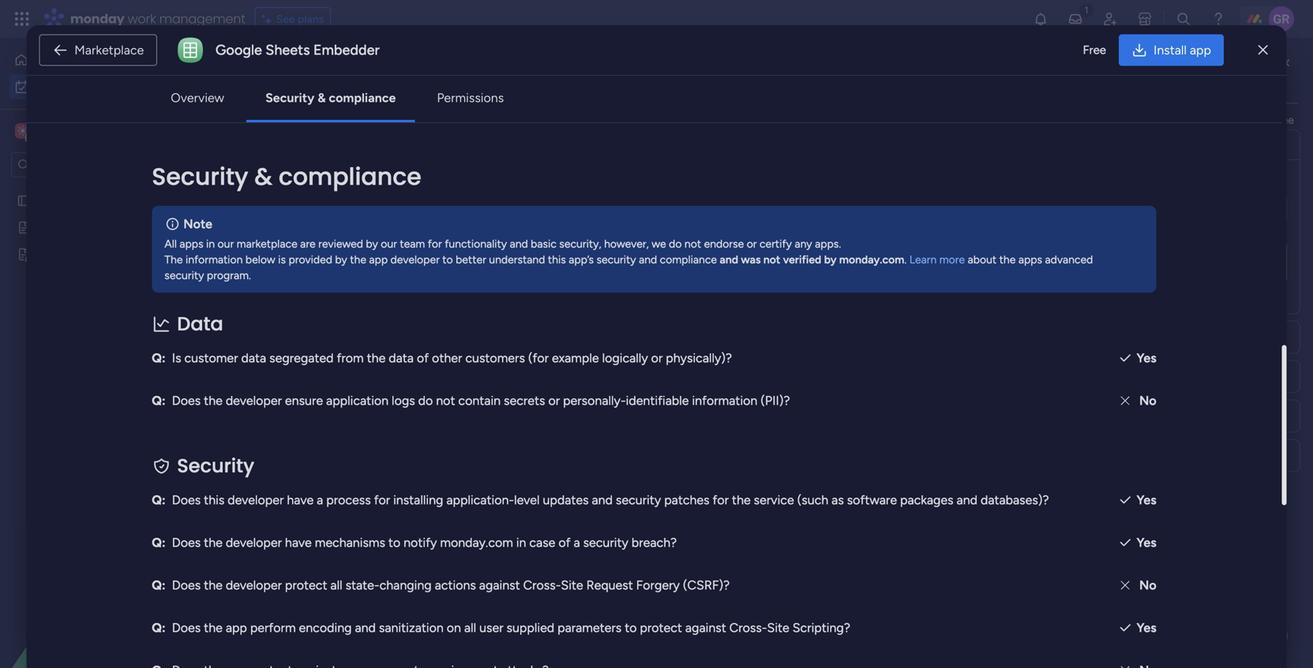 Task type: vqa. For each thing, say whether or not it's contained in the screenshot.
top 'item'
yes



Task type: locate. For each thing, give the bounding box(es) containing it.
data up logs
[[389, 351, 414, 366]]

a right the item
[[317, 493, 323, 508]]

None search field
[[300, 125, 444, 150]]

example
[[552, 351, 599, 366]]

& up past
[[254, 160, 273, 193]]

home link
[[9, 47, 192, 73]]

have for a
[[287, 493, 314, 508]]

0 vertical spatial security & compliance
[[265, 90, 396, 105]]

0 horizontal spatial site
[[561, 578, 583, 593]]

forgery
[[636, 578, 680, 593]]

0 horizontal spatial all
[[330, 578, 342, 593]]

3 yes from the top
[[1137, 536, 1157, 551]]

project right the service
[[802, 484, 838, 498]]

against down (csrf)?
[[685, 621, 726, 636]]

0 vertical spatial item
[[291, 341, 313, 354]]

people
[[1179, 113, 1213, 127]]

information
[[186, 253, 243, 266], [692, 393, 758, 408]]

greg robinson
[[1067, 255, 1146, 269]]

0 vertical spatial management
[[841, 285, 906, 299]]

security & compliance up past
[[152, 160, 421, 193]]

not down certify
[[764, 253, 781, 266]]

2 vertical spatial 0
[[387, 625, 394, 639]]

other
[[432, 351, 462, 366]]

add down new item
[[268, 511, 288, 525]]

apps inside "all apps in our marketplace are reviewed by our team for functionality and basic security, however, we do not endorse or certify any apps. the information below is provided by the app developer to better understand this app's security and compliance and was not verified by monday.com . learn more"
[[180, 237, 203, 251]]

all left state- in the left of the page
[[330, 578, 342, 593]]

2 public board image from the top
[[17, 220, 32, 235]]

cross- down case
[[523, 578, 561, 593]]

0 horizontal spatial app
[[226, 621, 247, 636]]

compliance down "we"
[[660, 253, 717, 266]]

list
[[1268, 71, 1282, 84]]

2 q: from the top
[[152, 393, 166, 408]]

and
[[1158, 113, 1176, 127], [510, 237, 528, 251], [639, 253, 657, 266], [720, 253, 738, 266], [592, 493, 613, 508], [957, 493, 978, 508], [355, 621, 376, 636]]

0 vertical spatial cross-
[[523, 578, 561, 593]]

q:
[[152, 351, 166, 366], [152, 393, 166, 408], [152, 493, 166, 508], [152, 536, 166, 551], [152, 578, 166, 593], [152, 621, 166, 636]]

not left 'endorse' at the top right of page
[[685, 237, 701, 251]]

cross- down (csrf)?
[[729, 621, 767, 636]]

see
[[276, 12, 295, 26]]

monday.com
[[839, 253, 904, 266], [440, 536, 513, 551]]

information inside "all apps in our marketplace are reviewed by our team for functionality and basic security, however, we do not endorse or certify any apps. the information below is provided by the app developer to better understand this app's security and compliance and was not verified by monday.com . learn more"
[[186, 253, 243, 266]]

1 horizontal spatial 2
[[356, 199, 363, 212]]

workspace image
[[15, 122, 31, 140]]

for right process at the bottom of page
[[374, 493, 390, 508]]

1 vertical spatial this
[[204, 493, 225, 508]]

permissions button
[[424, 82, 517, 114]]

1 vertical spatial a
[[574, 536, 580, 551]]

management for first project management link
[[841, 285, 906, 299]]

1 horizontal spatial in
[[516, 536, 526, 551]]

plans
[[298, 12, 324, 26]]

have up later / 0 items on the bottom left of the page
[[285, 536, 312, 551]]

past
[[266, 195, 297, 215]]

2 management from the top
[[841, 484, 906, 498]]

item
[[291, 341, 313, 354], [291, 511, 313, 525]]

or right logically
[[651, 351, 663, 366]]

date
[[339, 621, 373, 641]]

1 vertical spatial in
[[516, 536, 526, 551]]

data
[[241, 351, 266, 366], [389, 351, 414, 366]]

1 vertical spatial project management
[[802, 484, 906, 498]]

in inside "all apps in our marketplace are reviewed by our team for functionality and basic security, however, we do not endorse or certify any apps. the information below is provided by the app developer to better understand this app's security and compliance and was not verified by monday.com . learn more"
[[206, 237, 215, 251]]

0 horizontal spatial information
[[186, 253, 243, 266]]

against up q: does the app perform encoding and sanitization on all user supplied parameters to protect against cross-site scripting?
[[479, 578, 520, 593]]

protect up the "encoding"
[[285, 578, 327, 593]]

2 data from the left
[[389, 351, 414, 366]]

our left team
[[381, 237, 397, 251]]

not
[[685, 237, 701, 251], [764, 253, 781, 266], [436, 393, 455, 408]]

developer for mechanisms
[[226, 536, 282, 551]]

0 vertical spatial site
[[561, 578, 583, 593]]

have right new
[[287, 493, 314, 508]]

2 horizontal spatial do
[[1253, 71, 1265, 84]]

.
[[904, 253, 907, 266]]

0 right "week"
[[350, 398, 357, 411]]

later / 0 items
[[266, 564, 353, 584]]

and left the people
[[1158, 113, 1176, 127]]

changing
[[380, 578, 432, 593]]

q: does the developer ensure application logs do not contain secrets or personally-identifiable information (pii)?
[[152, 393, 790, 408]]

q: does this developer have a process for installing application-level updates and security patches for the service (such as software packages and databases)?
[[152, 493, 1049, 508]]

main
[[36, 124, 64, 139]]

1 horizontal spatial cross-
[[729, 621, 767, 636]]

1 our from the left
[[218, 237, 234, 251]]

0 vertical spatial no
[[1140, 393, 1157, 408]]

4 q: from the top
[[152, 536, 166, 551]]

by right reviewed
[[366, 237, 378, 251]]

no
[[1140, 393, 1157, 408], [1140, 578, 1157, 593]]

1 horizontal spatial not
[[685, 237, 701, 251]]

1 horizontal spatial of
[[559, 536, 571, 551]]

past dates / 2 items
[[266, 195, 393, 215]]

encoding
[[299, 621, 352, 636]]

0 horizontal spatial a
[[317, 493, 323, 508]]

2 vertical spatial or
[[548, 393, 560, 408]]

and right packages
[[957, 493, 978, 508]]

+ add item up this
[[258, 341, 313, 354]]

1 yes from the top
[[1137, 351, 1157, 366]]

1 item from the top
[[291, 341, 313, 354]]

2 vertical spatial compliance
[[660, 253, 717, 266]]

a right case
[[574, 536, 580, 551]]

do right to
[[1253, 71, 1265, 84]]

1 does from the top
[[172, 393, 201, 408]]

personally-
[[563, 393, 626, 408]]

items right the dates
[[365, 199, 393, 212]]

item
[[282, 483, 305, 497]]

2 horizontal spatial by
[[824, 253, 837, 266]]

by down reviewed
[[335, 253, 347, 266]]

apps
[[180, 237, 203, 251], [1019, 253, 1042, 266]]

0 horizontal spatial by
[[335, 253, 347, 266]]

and right updates
[[592, 493, 613, 508]]

do right logs
[[418, 393, 433, 408]]

1 horizontal spatial for
[[428, 237, 442, 251]]

items inside without a date / 0 items
[[397, 625, 424, 639]]

choose the boards, columns and people you'd like to see
[[1014, 113, 1294, 127]]

of
[[417, 351, 429, 366], [559, 536, 571, 551]]

app left perform
[[226, 621, 247, 636]]

in left case
[[516, 536, 526, 551]]

1 image
[[1080, 1, 1094, 19]]

0
[[350, 398, 357, 411], [316, 569, 323, 582], [387, 625, 394, 639]]

1 vertical spatial 2
[[325, 256, 332, 269]]

items left logs
[[360, 398, 387, 411]]

0 vertical spatial do
[[1253, 71, 1265, 84]]

all right on
[[464, 621, 476, 636]]

+ add item down new item
[[258, 511, 313, 525]]

management down board
[[841, 285, 906, 299]]

state-
[[346, 578, 380, 593]]

developer for a
[[228, 493, 284, 508]]

0 right date
[[387, 625, 394, 639]]

q: for q: does this developer have a process for installing application-level updates and security patches for the service (such as software packages and databases)?
[[152, 493, 166, 508]]

to right like
[[1264, 113, 1274, 127]]

apps down note
[[180, 237, 203, 251]]

1 vertical spatial of
[[559, 536, 571, 551]]

understand
[[489, 253, 545, 266]]

1 vertical spatial 0
[[316, 569, 323, 582]]

1 horizontal spatial app
[[369, 253, 388, 266]]

not left contain
[[436, 393, 455, 408]]

the inside "all apps in our marketplace are reviewed by our team for functionality and basic security, however, we do not endorse or certify any apps. the information below is provided by the app developer to better understand this app's security and compliance and was not verified by monday.com . learn more"
[[350, 253, 366, 266]]

in down note
[[206, 237, 215, 251]]

cross-
[[523, 578, 561, 593], [729, 621, 767, 636]]

2 horizontal spatial not
[[764, 253, 781, 266]]

for right team
[[428, 237, 442, 251]]

to-do
[[679, 286, 707, 299], [679, 485, 707, 498]]

to do list
[[1238, 71, 1282, 84]]

note alert
[[152, 206, 1157, 293]]

apps left the advanced
[[1019, 253, 1042, 266]]

today
[[266, 252, 311, 272]]

1 horizontal spatial against
[[685, 621, 726, 636]]

and down "we"
[[639, 253, 657, 266]]

sheets
[[266, 41, 310, 58]]

new
[[257, 483, 280, 497]]

none text field inside main content
[[1023, 196, 1287, 223]]

1 horizontal spatial our
[[381, 237, 397, 251]]

6 q: from the top
[[152, 621, 166, 636]]

2 right the dates
[[356, 199, 363, 212]]

q: does the developer have mechanisms to notify monday.com in case of a security breach?
[[152, 536, 677, 551]]

1 vertical spatial item
[[291, 511, 313, 525]]

do right "we"
[[669, 237, 682, 251]]

item down the item
[[291, 511, 313, 525]]

0 horizontal spatial protect
[[285, 578, 327, 593]]

1 vertical spatial project management link
[[800, 476, 946, 503]]

and down 'endorse' at the top right of page
[[720, 253, 738, 266]]

our up program.
[[218, 237, 234, 251]]

2 yes from the top
[[1137, 493, 1157, 508]]

security down however, at the top of the page
[[597, 253, 636, 266]]

0 horizontal spatial in
[[206, 237, 215, 251]]

2 no from the top
[[1140, 578, 1157, 593]]

do left the service
[[694, 485, 707, 498]]

2 to-do from the top
[[679, 485, 707, 498]]

invite members image
[[1102, 11, 1118, 27]]

public board image
[[17, 193, 32, 208], [17, 220, 32, 235]]

1 vertical spatial apps
[[1019, 253, 1042, 266]]

1 horizontal spatial 0
[[350, 398, 357, 411]]

1 project management link from the top
[[800, 277, 946, 304]]

add
[[268, 341, 288, 354], [268, 511, 288, 525]]

against
[[479, 578, 520, 593], [685, 621, 726, 636]]

a inside main content
[[326, 621, 336, 641]]

and right the "encoding"
[[355, 621, 376, 636]]

however,
[[604, 237, 649, 251]]

1 vertical spatial not
[[764, 253, 781, 266]]

project management
[[802, 285, 906, 299], [802, 484, 906, 498]]

greg
[[1067, 255, 1093, 269]]

security,
[[559, 237, 601, 251]]

0 vertical spatial &
[[318, 90, 326, 105]]

application logo image
[[178, 38, 203, 63]]

/
[[345, 195, 353, 215], [314, 252, 322, 272], [339, 394, 347, 414], [305, 564, 313, 584], [376, 621, 384, 641]]

0 horizontal spatial our
[[218, 237, 234, 251]]

customers
[[465, 351, 525, 366]]

0 vertical spatial apps
[[180, 237, 203, 251]]

1 horizontal spatial apps
[[1019, 253, 1042, 266]]

does for does the developer ensure application logs do not contain secrets or personally-identifiable information (pii)?
[[172, 393, 201, 408]]

1 horizontal spatial this
[[548, 253, 566, 266]]

1 horizontal spatial protect
[[640, 621, 682, 636]]

app inside button
[[1190, 43, 1211, 58]]

monday.com down apps.
[[839, 253, 904, 266]]

None text field
[[1023, 196, 1287, 223]]

2 vertical spatial a
[[326, 621, 336, 641]]

& down google sheets embedder
[[318, 90, 326, 105]]

1 vertical spatial +
[[258, 511, 265, 525]]

5 q: from the top
[[152, 578, 166, 593]]

add up this
[[268, 341, 288, 354]]

security down "the"
[[164, 269, 204, 282]]

& inside button
[[318, 90, 326, 105]]

1 vertical spatial add
[[268, 511, 288, 525]]

compliance up filter dashboard by text search box
[[329, 90, 396, 105]]

new item
[[257, 483, 305, 497]]

site left scripting?
[[767, 621, 790, 636]]

this left new
[[204, 493, 225, 508]]

app right install
[[1190, 43, 1211, 58]]

0 horizontal spatial data
[[241, 351, 266, 366]]

compliance inside "all apps in our marketplace are reviewed by our team for functionality and basic security, however, we do not endorse or certify any apps. the information below is provided by the app developer to better understand this app's security and compliance and was not verified by monday.com . learn more"
[[660, 253, 717, 266]]

/ right the dates
[[345, 195, 353, 215]]

3 does from the top
[[172, 536, 201, 551]]

week
[[298, 394, 336, 414]]

0 horizontal spatial of
[[417, 351, 429, 366]]

and up "understand"
[[510, 237, 528, 251]]

1 vertical spatial public board image
[[17, 220, 32, 235]]

segregated
[[269, 351, 334, 366]]

all
[[330, 578, 342, 593], [464, 621, 476, 636]]

2 down reviewed
[[325, 256, 332, 269]]

1 horizontal spatial a
[[326, 621, 336, 641]]

security & compliance down embedder
[[265, 90, 396, 105]]

1 vertical spatial to-do
[[679, 485, 707, 498]]

site left request
[[561, 578, 583, 593]]

columns
[[1113, 113, 1155, 127]]

items inside later / 0 items
[[326, 569, 353, 582]]

user
[[479, 621, 504, 636]]

choose
[[1014, 113, 1052, 127]]

or up was
[[747, 237, 757, 251]]

sanitization
[[379, 621, 444, 636]]

marketplace button
[[39, 34, 157, 66]]

0 vertical spatial information
[[186, 253, 243, 266]]

overview
[[171, 90, 224, 105]]

1 management from the top
[[841, 285, 906, 299]]

item left from
[[291, 341, 313, 354]]

list box
[[0, 184, 201, 481]]

0 vertical spatial against
[[479, 578, 520, 593]]

0 vertical spatial +
[[258, 341, 265, 354]]

items down reviewed
[[334, 256, 362, 269]]

1 project management from the top
[[802, 285, 906, 299]]

management right (such
[[841, 484, 906, 498]]

1 vertical spatial site
[[767, 621, 790, 636]]

of left other
[[417, 351, 429, 366]]

3 q: from the top
[[152, 493, 166, 508]]

0 right later
[[316, 569, 323, 582]]

1 q: from the top
[[152, 351, 166, 366]]

developer
[[391, 253, 440, 266], [226, 393, 282, 408], [228, 493, 284, 508], [226, 536, 282, 551], [226, 578, 282, 593]]

2 does from the top
[[172, 493, 201, 508]]

functionality
[[445, 237, 507, 251]]

0 vertical spatial have
[[287, 493, 314, 508]]

to left "better"
[[442, 253, 453, 266]]

work
[[128, 10, 156, 28]]

0 vertical spatial to-
[[679, 286, 694, 299]]

does for does the developer protect all state-changing actions against cross-site request forgery (csrf)?
[[172, 578, 201, 593]]

1 vertical spatial no
[[1140, 578, 1157, 593]]

project down is
[[257, 284, 292, 298]]

app right today / 2 items
[[369, 253, 388, 266]]

1 vertical spatial protect
[[640, 621, 682, 636]]

0 vertical spatial to-do
[[679, 286, 707, 299]]

/ right "week"
[[339, 394, 347, 414]]

all
[[164, 237, 177, 251]]

0 horizontal spatial 0
[[316, 569, 323, 582]]

2 add from the top
[[268, 511, 288, 525]]

1 vertical spatial security & compliance
[[152, 160, 421, 193]]

learn more link
[[910, 253, 965, 266]]

to do list button
[[1209, 65, 1290, 90]]

0 vertical spatial project management
[[802, 285, 906, 299]]

app inside "all apps in our marketplace are reviewed by our team for functionality and basic security, however, we do not endorse or certify any apps. the information below is provided by the app developer to better understand this app's security and compliance and was not verified by monday.com . learn more"
[[369, 253, 388, 266]]

application
[[326, 393, 389, 408]]

information down the physically)?
[[692, 393, 758, 408]]

see plans
[[276, 12, 324, 26]]

update feed image
[[1068, 11, 1083, 27]]

items left on
[[397, 625, 424, 639]]

1 horizontal spatial data
[[389, 351, 414, 366]]

does
[[172, 393, 201, 408], [172, 493, 201, 508], [172, 536, 201, 551], [172, 578, 201, 593], [172, 621, 201, 636]]

2 to- from the top
[[679, 485, 694, 498]]

security & compliance inside button
[[265, 90, 396, 105]]

option
[[0, 187, 201, 190]]

1 vertical spatial to-
[[679, 485, 694, 498]]

compliance up past dates / 2 items
[[279, 160, 421, 193]]

0 inside later / 0 items
[[316, 569, 323, 582]]

note
[[183, 217, 212, 232]]

for right 'patches' on the bottom right of page
[[713, 493, 729, 508]]

1 vertical spatial monday.com
[[440, 536, 513, 551]]

4 does from the top
[[172, 578, 201, 593]]

to right "parameters"
[[625, 621, 637, 636]]

q: for q: does the app perform encoding and sanitization on all user supplied parameters to protect against cross-site scripting?
[[152, 621, 166, 636]]

1 + add item from the top
[[258, 341, 313, 354]]

5 does from the top
[[172, 621, 201, 636]]

do
[[1253, 71, 1265, 84], [669, 237, 682, 251], [418, 393, 433, 408]]

0 vertical spatial project management link
[[800, 277, 946, 304]]

this
[[266, 394, 295, 414]]

monday.com down application- on the left bottom of the page
[[440, 536, 513, 551]]

lottie animation element
[[0, 509, 201, 669]]

2 our from the left
[[381, 237, 397, 251]]

or right secrets
[[548, 393, 560, 408]]

0 vertical spatial add
[[268, 341, 288, 354]]

0 horizontal spatial &
[[254, 160, 273, 193]]

2 horizontal spatial 0
[[387, 625, 394, 639]]

none search field inside main content
[[300, 125, 444, 150]]

protect down forgery
[[640, 621, 682, 636]]

monday.com inside "all apps in our marketplace are reviewed by our team for functionality and basic security, however, we do not endorse or certify any apps. the information below is provided by the app developer to better understand this app's security and compliance and was not verified by monday.com . learn more"
[[839, 253, 904, 266]]

1 horizontal spatial information
[[692, 393, 758, 408]]

0 vertical spatial protect
[[285, 578, 327, 593]]

security up request
[[583, 536, 629, 551]]

do down group
[[694, 286, 707, 299]]

items inside past dates / 2 items
[[365, 199, 393, 212]]

0 vertical spatial or
[[747, 237, 757, 251]]

1 horizontal spatial monday.com
[[839, 253, 904, 266]]

do inside "all apps in our marketplace are reviewed by our team for functionality and basic security, however, we do not endorse or certify any apps. the information below is provided by the app developer to better understand this app's security and compliance and was not verified by monday.com . learn more"
[[669, 237, 682, 251]]

all apps in our marketplace are reviewed by our team for functionality and basic security, however, we do not endorse or certify any apps. the information below is provided by the app developer to better understand this app's security and compliance and was not verified by monday.com . learn more
[[164, 237, 965, 266]]

robinson
[[1096, 255, 1146, 269]]

0 vertical spatial security
[[265, 90, 315, 105]]

software
[[847, 493, 897, 508]]

q: does the app perform encoding and sanitization on all user supplied parameters to protect against cross-site scripting?
[[152, 621, 850, 636]]

of right case
[[559, 536, 571, 551]]

0 vertical spatial 0
[[350, 398, 357, 411]]

1 horizontal spatial &
[[318, 90, 326, 105]]

compliance inside button
[[329, 90, 396, 105]]

information up program.
[[186, 253, 243, 266]]

+ down new
[[258, 511, 265, 525]]

1 vertical spatial all
[[464, 621, 476, 636]]

yes for q: is customer data segregated from the data of other customers (for example logically or physically)?
[[1137, 351, 1157, 366]]

q: for q: does the developer have mechanisms to notify monday.com in case of a security breach?
[[152, 536, 166, 551]]

data right customer
[[241, 351, 266, 366]]

0 vertical spatial 2
[[356, 199, 363, 212]]

2 horizontal spatial a
[[574, 536, 580, 551]]

2 horizontal spatial for
[[713, 493, 729, 508]]

1 no from the top
[[1140, 393, 1157, 408]]

items inside this week / 0 items
[[360, 398, 387, 411]]

q: for q: does the developer protect all state-changing actions against cross-site request forgery (csrf)?
[[152, 578, 166, 593]]

+ left segregated
[[258, 341, 265, 354]]

1 vertical spatial do
[[669, 237, 682, 251]]

yes for q: does this developer have a process for installing application-level updates and security patches for the service (such as software packages and databases)?
[[1137, 493, 1157, 508]]

this down basic
[[548, 253, 566, 266]]

home
[[35, 53, 65, 67]]

0 vertical spatial + add item
[[258, 341, 313, 354]]

items
[[365, 199, 393, 212], [334, 256, 362, 269], [360, 398, 387, 411], [326, 569, 353, 582], [397, 625, 424, 639]]

does for does this developer have a process for installing application-level updates and security patches for the service (such as software packages and databases)?
[[172, 493, 201, 508]]

main content
[[209, 38, 1313, 669]]

4 yes from the top
[[1137, 621, 1157, 636]]

better
[[456, 253, 486, 266]]

by down apps.
[[824, 253, 837, 266]]

2 vertical spatial security
[[177, 453, 254, 480]]

level
[[514, 493, 540, 508]]

a left date
[[326, 621, 336, 641]]

2 vertical spatial app
[[226, 621, 247, 636]]

0 horizontal spatial do
[[418, 393, 433, 408]]

0 vertical spatial compliance
[[329, 90, 396, 105]]

/ right date
[[376, 621, 384, 641]]

+
[[258, 341, 265, 354], [258, 511, 265, 525]]

our
[[218, 237, 234, 251], [381, 237, 397, 251]]

and inside main content
[[1158, 113, 1176, 127]]

items down mechanisms
[[326, 569, 353, 582]]

0 vertical spatial in
[[206, 237, 215, 251]]

data
[[177, 311, 223, 337]]



Task type: describe. For each thing, give the bounding box(es) containing it.
2 vertical spatial do
[[418, 393, 433, 408]]

select product image
[[14, 11, 30, 27]]

(csrf)?
[[683, 578, 730, 593]]

are
[[300, 237, 316, 251]]

logically
[[602, 351, 648, 366]]

2 do from the top
[[694, 485, 707, 498]]

or inside "all apps in our marketplace are reviewed by our team for functionality and basic security, however, we do not endorse or certify any apps. the information below is provided by the app developer to better understand this app's security and compliance and was not verified by monday.com . learn more"
[[747, 237, 757, 251]]

without a date / 0 items
[[266, 621, 424, 641]]

work
[[275, 60, 339, 95]]

verified
[[783, 253, 822, 266]]

marketplace
[[74, 43, 144, 58]]

0 vertical spatial not
[[685, 237, 701, 251]]

case
[[529, 536, 555, 551]]

actions
[[435, 578, 476, 593]]

no for q: does the developer ensure application logs do not contain secrets or personally-identifiable information (pii)?
[[1140, 393, 1157, 408]]

private board image
[[17, 247, 32, 262]]

/ right later
[[305, 564, 313, 584]]

workspace image
[[17, 122, 28, 140]]

1 horizontal spatial by
[[366, 237, 378, 251]]

about the apps advanced security program.
[[164, 253, 1093, 282]]

1 horizontal spatial or
[[651, 351, 663, 366]]

workspace selection element
[[15, 122, 132, 142]]

0 horizontal spatial for
[[374, 493, 390, 508]]

does for does the developer have mechanisms to notify monday.com in case of a security breach?
[[172, 536, 201, 551]]

later
[[266, 564, 302, 584]]

application-
[[446, 493, 514, 508]]

project down verified
[[802, 285, 838, 299]]

endorse
[[704, 237, 744, 251]]

ensure
[[285, 393, 323, 408]]

as
[[832, 493, 844, 508]]

1 to- from the top
[[679, 286, 694, 299]]

does for does the app perform encoding and sanitization on all user supplied parameters to protect against cross-site scripting?
[[172, 621, 201, 636]]

my work
[[233, 60, 339, 95]]

certify
[[760, 237, 792, 251]]

q: for q: is customer data segregated from the data of other customers (for example logically or physically)?
[[152, 351, 166, 366]]

on
[[447, 621, 461, 636]]

this inside "all apps in our marketplace are reviewed by our team for functionality and basic security, however, we do not endorse or certify any apps. the information below is provided by the app developer to better understand this app's security and compliance and was not verified by monday.com . learn more"
[[548, 253, 566, 266]]

developer for application
[[226, 393, 282, 408]]

program.
[[207, 269, 251, 282]]

1 to-do from the top
[[679, 286, 707, 299]]

greg robinson link
[[1067, 255, 1146, 269]]

supplied
[[507, 621, 555, 636]]

perform
[[250, 621, 296, 636]]

provided
[[289, 253, 332, 266]]

install app button
[[1119, 34, 1224, 66]]

mar
[[1093, 284, 1110, 297]]

service
[[754, 493, 794, 508]]

installing
[[393, 493, 443, 508]]

management
[[159, 10, 245, 28]]

databases)?
[[981, 493, 1049, 508]]

monday
[[70, 10, 124, 28]]

secrets
[[504, 393, 545, 408]]

request
[[586, 578, 633, 593]]

2 + from the top
[[258, 511, 265, 525]]

2 project management from the top
[[802, 484, 906, 498]]

2 inside past dates / 2 items
[[356, 199, 363, 212]]

developer inside "all apps in our marketplace are reviewed by our team for functionality and basic security, however, we do not endorse or certify any apps. the information below is provided by the app developer to better understand this app's security and compliance and was not verified by monday.com . learn more"
[[391, 253, 440, 266]]

help image
[[1211, 11, 1226, 27]]

0 horizontal spatial against
[[479, 578, 520, 593]]

google sheets embedder
[[215, 41, 380, 58]]

q: for q: does the developer ensure application logs do not contain secrets or personally-identifiable information (pii)?
[[152, 393, 166, 408]]

identifiable
[[626, 393, 689, 408]]

was
[[741, 253, 761, 266]]

security inside "all apps in our marketplace are reviewed by our team for functionality and basic security, however, we do not endorse or certify any apps. the information below is provided by the app developer to better understand this app's security and compliance and was not verified by monday.com . learn more"
[[597, 253, 636, 266]]

2 inside today / 2 items
[[325, 256, 332, 269]]

lottie animation image
[[0, 509, 201, 669]]

search everything image
[[1176, 11, 1192, 27]]

greg robinson image
[[1037, 251, 1061, 274]]

more
[[940, 253, 965, 266]]

team
[[400, 237, 425, 251]]

1 + from the top
[[258, 341, 265, 354]]

1 do from the top
[[694, 286, 707, 299]]

about
[[968, 253, 997, 266]]

overview button
[[158, 82, 237, 114]]

the
[[164, 253, 183, 266]]

q: is customer data segregated from the data of other customers (for example logically or physically)?
[[152, 351, 732, 366]]

security up breach?
[[616, 493, 661, 508]]

0 inside without a date / 0 items
[[387, 625, 394, 639]]

0 horizontal spatial cross-
[[523, 578, 561, 593]]

basic
[[531, 237, 557, 251]]

1 data from the left
[[241, 351, 266, 366]]

0 inside this week / 0 items
[[350, 398, 357, 411]]

the inside about the apps advanced security program.
[[999, 253, 1016, 266]]

to inside "all apps in our marketplace are reviewed by our team for functionality and basic security, however, we do not endorse or certify any apps. the information below is provided by the app developer to better understand this app's security and compliance and was not verified by monday.com . learn more"
[[442, 253, 453, 266]]

do inside button
[[1253, 71, 1265, 84]]

q: does the developer protect all state-changing actions against cross-site request forgery (csrf)?
[[152, 578, 730, 593]]

0 horizontal spatial monday.com
[[440, 536, 513, 551]]

Filter dashboard by text search field
[[300, 125, 444, 150]]

greg robinson image
[[1269, 6, 1294, 32]]

the inside main content
[[1055, 113, 1071, 127]]

yes for q: does the app perform encoding and sanitization on all user supplied parameters to protect against cross-site scripting?
[[1137, 621, 1157, 636]]

like
[[1245, 113, 1261, 127]]

app's
[[569, 253, 594, 266]]

security inside security & compliance button
[[265, 90, 315, 105]]

no for q: does the developer protect all state-changing actions against cross-site request forgery (csrf)?
[[1140, 578, 1157, 593]]

1 add from the top
[[268, 341, 288, 354]]

monday work management
[[70, 10, 245, 28]]

packages
[[900, 493, 954, 508]]

install app
[[1154, 43, 1211, 58]]

to
[[1238, 71, 1250, 84]]

dates
[[301, 195, 342, 215]]

0 vertical spatial of
[[417, 351, 429, 366]]

free
[[1083, 43, 1106, 57]]

today / 2 items
[[266, 252, 362, 272]]

1 vertical spatial compliance
[[279, 160, 421, 193]]

install
[[1154, 43, 1187, 58]]

1 vertical spatial information
[[692, 393, 758, 408]]

developer for all
[[226, 578, 282, 593]]

process
[[326, 493, 371, 508]]

1 vertical spatial security
[[152, 160, 248, 193]]

from
[[337, 351, 364, 366]]

(such
[[797, 493, 829, 508]]

home option
[[9, 47, 192, 73]]

permissions
[[437, 90, 504, 105]]

yes for q: does the developer have mechanisms to notify monday.com in case of a security breach?
[[1137, 536, 1157, 551]]

board
[[859, 252, 888, 265]]

0 horizontal spatial not
[[436, 393, 455, 408]]

2 project management link from the top
[[800, 476, 946, 503]]

mechanisms
[[315, 536, 385, 551]]

this week / 0 items
[[266, 394, 387, 414]]

have for mechanisms
[[285, 536, 312, 551]]

breach?
[[632, 536, 677, 551]]

1 vertical spatial &
[[254, 160, 273, 193]]

(for
[[528, 351, 549, 366]]

(pii)?
[[761, 393, 790, 408]]

to left notify
[[388, 536, 401, 551]]

logs
[[392, 393, 415, 408]]

for inside "all apps in our marketplace are reviewed by our team for functionality and basic security, however, we do not endorse or certify any apps. the information below is provided by the app developer to better understand this app's security and compliance and was not verified by monday.com . learn more"
[[428, 237, 442, 251]]

/ down are
[[314, 252, 322, 272]]

see
[[1277, 113, 1294, 127]]

boards,
[[1074, 113, 1110, 127]]

apps inside about the apps advanced security program.
[[1019, 253, 1042, 266]]

items inside today / 2 items
[[334, 256, 362, 269]]

embedder
[[313, 41, 380, 58]]

main content containing past dates /
[[209, 38, 1313, 669]]

contain
[[458, 393, 501, 408]]

security inside about the apps advanced security program.
[[164, 269, 204, 282]]

notifications image
[[1033, 11, 1049, 27]]

0 vertical spatial a
[[317, 493, 323, 508]]

1 public board image from the top
[[17, 193, 32, 208]]

dapulse x slim image
[[1259, 41, 1268, 60]]

2 item from the top
[[291, 511, 313, 525]]

to inside main content
[[1264, 113, 1274, 127]]

my
[[233, 60, 269, 95]]

monday marketplace image
[[1137, 11, 1153, 27]]

scripting?
[[793, 621, 850, 636]]

management for second project management link from the top of the main content containing past dates /
[[841, 484, 906, 498]]

physically)?
[[666, 351, 732, 366]]

main workspace
[[36, 124, 130, 139]]

2 + add item from the top
[[258, 511, 313, 525]]



